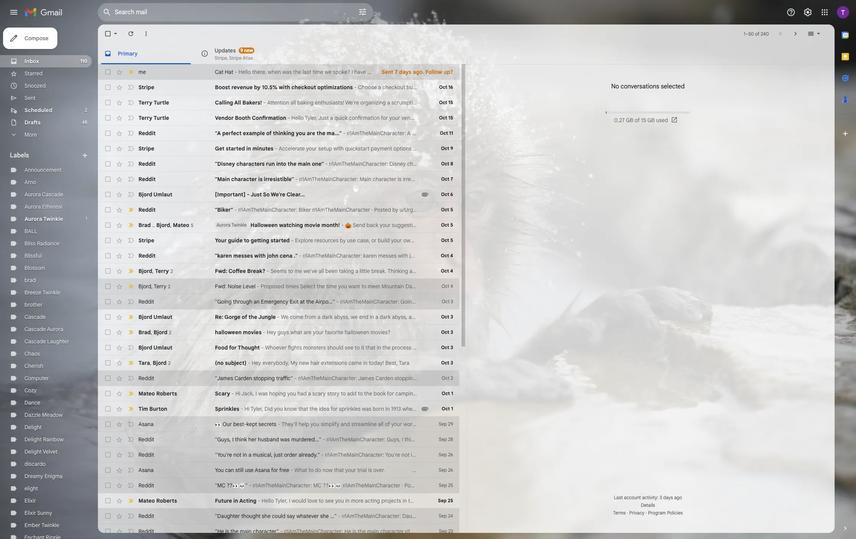 Task type: describe. For each thing, give the bounding box(es) containing it.
cascade laughter link
[[25, 338, 69, 345]]

just
[[274, 451, 283, 458]]

by up the future!
[[423, 482, 429, 489]]

reddit for "you're not in a musical, just order already." -
[[139, 451, 154, 458]]

- right hat
[[235, 69, 237, 75]]

15 row from the top
[[98, 279, 460, 294]]

sep down sep 28
[[439, 452, 447, 458]]

in right future
[[505, 497, 509, 504]]

sep 24
[[439, 513, 453, 519]]

terms link
[[614, 510, 626, 516]]

1 inside labels navigation
[[86, 216, 87, 222]]

reddit for "he is the main character" -
[[139, 528, 154, 535]]

oct 3 for extensions
[[441, 360, 453, 366]]

oct for "karen messes with john cena ." -
[[441, 253, 449, 258]]

0 vertical spatial a
[[308, 390, 311, 397]]

sep left 23
[[439, 528, 447, 534]]

sent link
[[25, 95, 36, 101]]

the left the future!
[[409, 497, 417, 504]]

program
[[649, 510, 666, 516]]

- right character"
[[280, 528, 283, 535]]

drafts link
[[25, 119, 41, 126]]

- left just
[[247, 191, 250, 198]]

· right r/popculturechat
[[737, 482, 738, 489]]

stripe, stripe atlas
[[215, 55, 253, 61]]

to left add
[[341, 390, 346, 397]]

by left 10.5%
[[254, 84, 261, 91]]

your left setup
[[306, 145, 317, 152]]

elixir link
[[25, 497, 36, 504]]

simplify
[[321, 421, 340, 428]]

- right movie
[[340, 222, 345, 229]]

more image
[[142, 30, 150, 38]]

2 inside labels navigation
[[85, 107, 87, 113]]

aurora inside aurora twinkle halloween watching movie month!
[[217, 222, 231, 228]]

of right all
[[385, 421, 390, 428]]

breeze twinkle link
[[25, 289, 60, 296]]

aurora twinkle link
[[25, 216, 63, 222]]

9 new
[[241, 47, 253, 53]]

hat
[[225, 69, 234, 75]]

in left the "more"
[[346, 497, 350, 504]]

1 vertical spatial you
[[435, 497, 444, 504]]

roberts for scary - hi jack, i was hoping you had a scary story to add to the book for camping night! best, mateo
[[156, 390, 177, 397]]

to left do
[[309, 467, 314, 474]]

- right "
[[249, 482, 252, 489]]

cascade up ethereal on the left of page
[[42, 191, 63, 198]]

dreamy
[[25, 473, 43, 480]]

brad , bjord 2
[[139, 329, 171, 336]]

- right already."
[[321, 451, 324, 458]]

you left had
[[287, 390, 296, 397]]

comments
[[595, 482, 622, 489]]

1 vertical spatial use
[[245, 467, 254, 474]]

16 row from the top
[[98, 294, 460, 309]]

in right not
[[243, 451, 247, 458]]

2 26 from the top
[[448, 467, 453, 473]]

mateo roberts for future in acting
[[139, 497, 177, 504]]

used
[[657, 117, 669, 124]]

0 horizontal spatial for
[[229, 344, 237, 351]]

the left the book
[[365, 390, 373, 397]]

48
[[82, 119, 87, 125]]

24 row from the top
[[98, 417, 512, 432]]

2 horizontal spatial for
[[387, 390, 394, 397]]

sent for sent 7 days ago. follow up?
[[382, 69, 394, 75]]

oct for food for thought -
[[441, 345, 450, 350]]

me
[[139, 69, 146, 75]]

oct for "disney characters run into the main one" -
[[441, 161, 450, 167]]

no conversations selected main content
[[98, 25, 835, 539]]

labels navigation
[[0, 25, 98, 539]]

re:
[[215, 314, 223, 320]]

month!
[[322, 222, 340, 229]]

, for fwd: coffee break?
[[152, 267, 154, 274]]

1 vertical spatial best,
[[433, 390, 445, 397]]

14 row from the top
[[98, 263, 460, 279]]

toggle split pane mode image
[[808, 30, 815, 38]]

2 horizontal spatial i
[[289, 497, 291, 504]]

10.5%
[[262, 84, 278, 91]]

explore
[[295, 237, 313, 244]]

halloween
[[251, 222, 278, 229]]

aurora up laughter
[[47, 326, 63, 333]]

cascade laughter
[[25, 338, 69, 345]]

coffee
[[229, 268, 246, 275]]

- right ."
[[299, 252, 302, 259]]

5 row from the top
[[98, 126, 460, 141]]

- right level
[[257, 283, 260, 290]]

payment
[[371, 145, 392, 152]]

, for fwd: noise level
[[151, 283, 153, 290]]

ago inside "last account activity: 3 days ago details terms · privacy · program policies"
[[675, 495, 683, 500]]

· up "future in acting - hello tyler, i would love to see you in more acting projects in the future! you absolutely have a future in the acting field! best, mateo" on the bottom of page
[[402, 482, 404, 489]]

you right help
[[311, 421, 320, 428]]

the left jungle
[[249, 314, 258, 320]]

sep left the 24
[[439, 513, 447, 519]]

- right jungle
[[277, 314, 280, 320]]

- right ma..."
[[343, 130, 346, 137]]

to right add
[[358, 390, 363, 397]]

starred link
[[25, 70, 43, 77]]

[important] - just so we're clear... link
[[215, 191, 418, 198]]

example
[[243, 130, 265, 137]]

0 horizontal spatial ago
[[489, 482, 498, 489]]

oct for (no subject) - hey everybody, my new hair extensions came in today! best, tara
[[441, 360, 450, 366]]

oct 7
[[442, 176, 453, 182]]

sent for sent link
[[25, 95, 36, 101]]

9 inside row
[[451, 145, 453, 151]]

8 row from the top
[[98, 172, 460, 187]]

reddit for "karen messes with john cena ." -
[[139, 252, 156, 259]]

terry turtle for vendor booth confirmation
[[139, 114, 169, 121]]

of for 15
[[635, 117, 640, 124]]

brother
[[25, 301, 43, 308]]

"guys, i think her husband was murdered..." -
[[215, 436, 327, 443]]

build
[[378, 237, 390, 244]]

brad for ..
[[139, 221, 151, 228]]

- up clear...
[[296, 176, 298, 183]]

- down simplify on the left of the page
[[323, 436, 325, 443]]

fwd: for fwd: noise level -
[[215, 283, 227, 290]]

blossom
[[25, 265, 45, 271]]

· down details
[[646, 510, 647, 516]]

getting
[[251, 237, 269, 244]]

oct for boost revenue by 10.5% with checkout optimizations -
[[439, 84, 448, 90]]

28 row from the top
[[98, 478, 770, 493]]

own
[[404, 237, 414, 244]]

7 for oct
[[451, 176, 453, 182]]

reddit for "biker" -
[[139, 206, 156, 213]]

updates, 9 new messages, tab
[[195, 43, 291, 64]]

- right optimizations
[[355, 84, 357, 91]]

2 for halloween movies - hey guys what are your favorite halloween movies?
[[169, 329, 171, 335]]

· right terms link
[[628, 510, 629, 516]]

2 for (no subject) - hey everybody, my new hair extensions came in today! best, tara
[[168, 360, 171, 366]]

7 for sent
[[395, 69, 398, 75]]

2 posted from the left
[[739, 482, 756, 489]]

1 26 from the top
[[448, 452, 453, 458]]

trial
[[358, 467, 367, 474]]

2 r/iamthemaincharacter from the left
[[635, 482, 693, 489]]

sep 25 for hello tyler, i would love to see you in more acting projects in the future! you absolutely have a future in the acting field! best, mateo
[[438, 498, 453, 503]]

details link
[[641, 502, 656, 508]]

- right airpo..."
[[337, 298, 339, 305]]

cascade aurora
[[25, 326, 63, 333]]

reddit for "disney characters run into the main one" -
[[139, 160, 156, 167]]

emergency
[[261, 298, 289, 305]]

was for hoping
[[258, 390, 268, 397]]

"main
[[215, 176, 230, 183]]

today!
[[369, 360, 384, 366]]

your left work
[[392, 421, 402, 428]]

- right the "biker"
[[235, 206, 237, 213]]

blissful
[[25, 252, 42, 259]]

2 vertical spatial is
[[225, 528, 229, 535]]

in left minutes on the left of page
[[247, 145, 251, 152]]

starred
[[25, 70, 43, 77]]

21 row from the top
[[98, 371, 460, 386]]

- right break?
[[267, 268, 269, 275]]

sep up absolutely at right
[[439, 482, 447, 488]]

by left u/
[[758, 482, 764, 489]]

oct for "a perfect example of thinking you are the ma..." -
[[440, 130, 448, 136]]

stopping
[[254, 375, 275, 382]]

u/infamous_fig7614
[[430, 482, 478, 489]]

setup
[[319, 145, 332, 152]]

breeze
[[25, 289, 41, 296]]

hey for hey guys what are your favorite halloween movies?
[[267, 329, 276, 336]]

9 inside tab
[[241, 47, 243, 53]]

hide
[[623, 482, 634, 489]]

my
[[291, 360, 298, 366]]

1 vertical spatial i
[[232, 436, 234, 443]]

Search mail text field
[[115, 8, 337, 16]]

are for your
[[304, 329, 312, 336]]

1 horizontal spatial use
[[347, 237, 356, 244]]

in right projects on the bottom
[[403, 497, 407, 504]]

secrets
[[259, 421, 277, 428]]

0 horizontal spatial 👀 image
[[215, 421, 222, 428]]

22 row from the top
[[98, 386, 462, 401]]

4 row from the top
[[98, 110, 460, 126]]

elixir for elixir link
[[25, 497, 36, 504]]

primary
[[118, 50, 138, 57]]

110
[[80, 58, 87, 64]]

0 vertical spatial you
[[215, 467, 224, 474]]

your left trial
[[346, 467, 356, 474]]

cascade aurora link
[[25, 326, 63, 333]]

bjord , terry 2 for fwd: noise level -
[[139, 283, 170, 290]]

1 💀 image from the left
[[239, 483, 246, 489]]

- r/iamthemaincharacter: mc ??
[[248, 482, 329, 489]]

best-
[[233, 421, 247, 428]]

older image
[[793, 30, 800, 38]]

👀 image
[[233, 483, 239, 489]]

at
[[300, 298, 305, 305]]

"guys,
[[215, 436, 231, 443]]

all
[[234, 99, 241, 106]]

1 horizontal spatial tara
[[399, 360, 410, 366]]

28
[[449, 436, 453, 442]]

10 reddit from the top
[[139, 482, 154, 489]]

25 for hello tyler, i would love to see you in more acting projects in the future! you absolutely have a future in the acting field! best, mateo
[[448, 498, 453, 503]]

3 ?? from the left
[[509, 482, 515, 489]]

(no subject) - hey everybody, my new hair extensions came in today! best, tara
[[215, 360, 410, 366]]

17 row from the top
[[98, 309, 460, 325]]

sep up u/infamous_fig7614
[[439, 467, 447, 473]]

of for the
[[242, 314, 247, 320]]

- right the free
[[291, 467, 293, 474]]

days inside row
[[399, 69, 412, 75]]

love
[[308, 497, 318, 504]]

account
[[625, 495, 642, 500]]

musical,
[[253, 451, 273, 458]]

the right into
[[288, 160, 297, 167]]

murdered..."
[[291, 436, 322, 443]]

in right 'came'
[[364, 360, 368, 366]]

"
[[246, 482, 248, 489]]

umlaut for [important] - just so we're clear...
[[154, 191, 173, 198]]

1 posted from the left
[[405, 482, 422, 489]]

support image
[[787, 8, 796, 17]]

3 for (no subject) - hey everybody, my new hair extensions came in today! best, tara
[[451, 360, 453, 366]]

bjord umlaut for food for thought
[[139, 344, 173, 351]]

traffic"
[[276, 375, 293, 382]]

delight for delight velvet
[[25, 448, 42, 455]]

discardo
[[25, 461, 46, 467]]

refresh image
[[127, 30, 135, 38]]

more inside row
[[543, 482, 555, 489]]

elixir sunny
[[25, 510, 52, 516]]

dance
[[25, 399, 40, 406]]

6 row from the top
[[98, 141, 485, 156]]

twinkle for breeze twinkle
[[43, 289, 60, 296]]

oct for fwd: coffee break? -
[[441, 268, 449, 274]]

16
[[449, 84, 453, 90]]

you right see
[[335, 497, 344, 504]]

snoozed
[[25, 82, 46, 89]]

- left hello
[[258, 497, 260, 504]]

bjord umlaut for re: gorge of the jungle
[[139, 314, 173, 320]]

your
[[215, 237, 227, 244]]

reddit for "james carden stopping traffic" -
[[139, 375, 154, 382]]

- right traffic"
[[295, 375, 297, 382]]

sep left 29
[[439, 421, 447, 427]]

"a
[[215, 130, 221, 137]]

do
[[315, 467, 322, 474]]

the right at
[[306, 298, 315, 305]]

- left hi
[[232, 390, 234, 397]]

new inside tab
[[244, 47, 253, 53]]

11 row from the top
[[98, 217, 460, 233]]

- right one"
[[325, 160, 328, 167]]

- right '..."'
[[338, 513, 341, 520]]

bjord umlaut for [important] - just so we're clear...
[[139, 191, 173, 198]]

2 vertical spatial a
[[485, 497, 488, 504]]

twinkle for aurora twinkle halloween watching movie month!
[[232, 222, 247, 228]]

streamline
[[352, 421, 377, 428]]

1 r/iamthemaincharacter from the left
[[343, 482, 401, 489]]

15 left the used
[[642, 117, 647, 124]]

- right subject)
[[248, 360, 251, 366]]

oct for fwd: noise level -
[[442, 283, 450, 289]]

1 vertical spatial main
[[240, 528, 252, 535]]

4 for fwd: coffee break? -
[[451, 268, 453, 274]]

0 vertical spatial with
[[279, 84, 290, 91]]

absolutely
[[445, 497, 470, 504]]

oct for "james carden stopping traffic" -
[[442, 375, 450, 381]]

ember
[[25, 522, 40, 529]]

2 halloween from the left
[[345, 329, 370, 336]]

oct 15 for vendor booth confirmation -
[[439, 115, 453, 121]]

0 vertical spatial started
[[226, 145, 245, 152]]

1 sep 26 from the top
[[439, 452, 453, 458]]

still
[[236, 467, 244, 474]]

terms
[[614, 510, 626, 516]]

mateo roberts for scary
[[139, 390, 177, 397]]

0 vertical spatial i
[[256, 390, 257, 397]]

the left ma..."
[[317, 130, 326, 137]]

movies?
[[371, 329, 391, 336]]

brad .. bjord , mateo 5
[[139, 221, 194, 228]]

to right guide at the top left of the page
[[244, 237, 250, 244]]

what
[[295, 467, 307, 474]]

are for the
[[307, 130, 315, 137]]

oct for vendor booth confirmation -
[[439, 115, 448, 121]]

help
[[299, 421, 309, 428]]

tab list containing updates
[[98, 43, 835, 64]]

4 for fwd: noise level -
[[451, 283, 453, 289]]

cascade for cascade laughter
[[25, 338, 46, 345]]

all
[[378, 421, 384, 428]]

the right ""he"
[[231, 528, 239, 535]]



Task type: vqa. For each thing, say whether or not it's contained in the screenshot.
1
yes



Task type: locate. For each thing, give the bounding box(es) containing it.
fwd: down "karen
[[215, 268, 227, 275]]

checkout
[[292, 84, 316, 91]]

3 for "going through an emergency exit at the airpo..." -
[[451, 299, 453, 304]]

twinkle right breeze
[[43, 289, 60, 296]]

sep up sep 24
[[438, 498, 447, 503]]

1 vertical spatial is
[[369, 467, 372, 474]]

0 vertical spatial fwd:
[[215, 268, 227, 275]]

1 fwd: from the top
[[215, 268, 227, 275]]

your left favorite
[[313, 329, 324, 336]]

reddit for "going through an emergency exit at the airpo..." -
[[139, 298, 154, 305]]

tara
[[139, 359, 150, 366], [399, 360, 410, 366]]

5 reddit from the top
[[139, 252, 156, 259]]

19 row from the top
[[98, 340, 460, 355]]

2 vertical spatial for
[[271, 467, 278, 474]]

💀 image up acting
[[239, 483, 246, 489]]

- right minutes on the left of page
[[275, 145, 278, 152]]

minutes
[[253, 145, 274, 152]]

1 vertical spatial delight
[[25, 436, 42, 443]]

9 reddit from the top
[[139, 451, 154, 458]]

oct 4 for fwd: coffee break? -
[[441, 268, 453, 274]]

oct 3 for -
[[442, 299, 453, 304]]

elixir sunny link
[[25, 510, 52, 516]]

had
[[298, 390, 307, 397]]

2 oct 15 from the top
[[439, 115, 453, 121]]

1 horizontal spatial hey
[[267, 329, 276, 336]]

3 oct 5 from the top
[[441, 237, 453, 243]]

tab list
[[835, 25, 857, 512], [98, 43, 835, 64]]

25 up the 24
[[448, 498, 453, 503]]

story
[[327, 390, 340, 397]]

movies
[[243, 329, 262, 336]]

"daughter thought she could say whatever she ..." -
[[215, 513, 342, 520]]

2 elixir from the top
[[25, 510, 36, 516]]

1 she from the left
[[262, 513, 271, 520]]

twinkle for aurora twinkle
[[43, 216, 63, 222]]

twinkle for ember twinkle
[[41, 522, 59, 529]]

3 row from the top
[[98, 95, 460, 110]]

0 horizontal spatial more
[[25, 131, 37, 138]]

1 vertical spatial 7
[[451, 176, 453, 182]]

halloween right favorite
[[345, 329, 370, 336]]

2 horizontal spatial ??
[[509, 482, 515, 489]]

1 vertical spatial was
[[281, 436, 290, 443]]

to left see
[[319, 497, 324, 504]]

1 vertical spatial 4
[[451, 268, 453, 274]]

cascade for cascade 'link'
[[25, 314, 46, 320]]

and
[[341, 421, 350, 428]]

cat
[[215, 69, 224, 75]]

days inside "last account activity: 3 days ago details terms · privacy · program policies"
[[664, 495, 674, 500]]

3 bjord umlaut from the top
[[139, 344, 173, 351]]

chaos
[[25, 350, 40, 357]]

1 horizontal spatial you
[[435, 497, 444, 504]]

2 roberts from the top
[[156, 497, 177, 504]]

240
[[761, 31, 770, 37]]

1 horizontal spatial halloween
[[345, 329, 370, 336]]

1 horizontal spatial for
[[271, 467, 278, 474]]

fwd: left noise
[[215, 283, 227, 290]]

0 vertical spatial bjord umlaut
[[139, 191, 173, 198]]

2 vertical spatial oct 5
[[441, 237, 453, 243]]

row containing tara
[[98, 355, 460, 371]]

scary
[[215, 390, 230, 397]]

reddit for "a perfect example of thinking you are the ma..." -
[[139, 130, 156, 137]]

, for halloween movies
[[151, 329, 152, 336]]

1 horizontal spatial ago
[[675, 495, 683, 500]]

primary tab
[[98, 43, 194, 64]]

0 vertical spatial 👀 image
[[215, 421, 222, 428]]

row
[[98, 64, 460, 80], [98, 80, 460, 95], [98, 95, 460, 110], [98, 110, 460, 126], [98, 126, 460, 141], [98, 141, 485, 156], [98, 156, 460, 172], [98, 172, 460, 187], [98, 187, 460, 202], [98, 202, 460, 217], [98, 217, 460, 233], [98, 233, 532, 248], [98, 248, 460, 263], [98, 263, 460, 279], [98, 279, 460, 294], [98, 294, 460, 309], [98, 309, 460, 325], [98, 325, 460, 340], [98, 340, 460, 355], [98, 355, 460, 371], [98, 371, 460, 386], [98, 386, 462, 401], [98, 401, 460, 417], [98, 417, 512, 432], [98, 432, 460, 447], [98, 447, 460, 462], [98, 462, 496, 478], [98, 478, 770, 493], [98, 493, 579, 508], [98, 508, 460, 524], [98, 524, 460, 539]]

2 inside the tara , bjord 2
[[168, 360, 171, 366]]

posted up the future!
[[405, 482, 422, 489]]

7 down '8'
[[451, 176, 453, 182]]

oct 15 for calling all bakers! -
[[439, 100, 453, 105]]

..."
[[331, 513, 337, 520]]

1 horizontal spatial was
[[281, 436, 290, 443]]

level
[[243, 283, 256, 290]]

characters
[[237, 160, 265, 167]]

12 reddit from the top
[[139, 528, 154, 535]]

asana for what to do now that your trial is over. ‌ ‌ ‌ ‌ ‌ ‌ ‌ ‌ ‌ ‌ ‌ ‌ ‌ ‌ ‌ ‌ ‌ ‌ ‌ ‌ ‌ ‌ ‌ ‌ ‌ ‌ ‌ ‌ ‌ ‌ ‌ ‌ ‌ ‌ ‌ ‌ ‌ ‌ ‌ ‌ ‌ ‌ ‌ ‌ ‌ ‌ ‌ ‌ ‌ ‌ ‌ ‌ ‌ ‌ ‌ ‌ ‌ ‌ ‌ ‌ ‌ ‌ ‌ ‌ ‌ ‌ ‌ ‌ ‌ ‌ ‌ ‌ ‌ ‌ ‌ ‌ ‌ ‌ ‌ ‌ ‌
[[139, 467, 154, 474]]

oct for scary - hi jack, i was hoping you had a scary story to add to the book for camping night! best, mateo
[[442, 391, 450, 396]]

31 row from the top
[[98, 524, 460, 539]]

row up jungle
[[98, 294, 460, 309]]

elixir down elight in the left of the page
[[25, 497, 36, 504]]

👀 image left our in the left bottom of the page
[[215, 421, 222, 428]]

3 for food for thought -
[[451, 345, 453, 350]]

of for 240
[[756, 31, 760, 37]]

2 horizontal spatial is
[[369, 467, 372, 474]]

stripe for boost
[[139, 84, 154, 91]]

character
[[231, 176, 257, 183]]

1 vertical spatial bjord , terry 2
[[139, 283, 170, 290]]

- up thinking
[[288, 114, 290, 121]]

0 vertical spatial 4
[[451, 253, 453, 258]]

stripe
[[229, 55, 242, 61], [139, 84, 154, 91], [139, 145, 154, 152], [139, 237, 154, 244]]

15 for calling all bakers! -
[[449, 100, 453, 105]]

oct 3 for favorite
[[441, 329, 453, 335]]

1 turtle from the top
[[154, 99, 169, 106]]

2 oct 1 from the top
[[442, 406, 453, 412]]

9 up '8'
[[451, 145, 453, 151]]

25 row from the top
[[98, 432, 460, 447]]

0 horizontal spatial tara
[[139, 359, 150, 366]]

terry turtle for calling all bakers!
[[139, 99, 169, 106]]

1 horizontal spatial acting
[[520, 497, 535, 504]]

main menu image
[[9, 8, 18, 17]]

2 reddit from the top
[[139, 160, 156, 167]]

reddit for "main character is irresistible" -
[[139, 176, 156, 183]]

2 gb from the left
[[648, 117, 655, 124]]

0 horizontal spatial you
[[215, 467, 224, 474]]

twinkle inside aurora twinkle halloween watching movie month!
[[232, 222, 247, 228]]

turtle for calling
[[154, 99, 169, 106]]

3 for halloween movies - hey guys what are your favorite halloween movies?
[[451, 329, 453, 335]]

1 horizontal spatial is
[[258, 176, 263, 183]]

2 💀 image from the left
[[335, 483, 342, 489]]

oct for re: gorge of the jungle -
[[441, 314, 450, 320]]

5 inside brad .. bjord , mateo 5
[[191, 222, 194, 228]]

acting
[[365, 497, 380, 504], [520, 497, 535, 504]]

"going
[[215, 298, 232, 305]]

2 she from the left
[[320, 513, 329, 520]]

oct 4 for fwd: noise level -
[[442, 283, 453, 289]]

2 vertical spatial umlaut
[[154, 344, 173, 351]]

2 vertical spatial i
[[289, 497, 291, 504]]

None checkbox
[[104, 83, 112, 91], [104, 99, 112, 106], [104, 114, 112, 122], [104, 175, 112, 183], [104, 221, 112, 229], [104, 237, 112, 244], [104, 283, 112, 290], [104, 328, 112, 336], [104, 359, 112, 367], [104, 374, 112, 382], [104, 390, 112, 397], [104, 405, 112, 413], [104, 451, 112, 459], [104, 466, 112, 474], [104, 482, 112, 489], [104, 512, 112, 520], [104, 83, 112, 91], [104, 99, 112, 106], [104, 114, 112, 122], [104, 175, 112, 183], [104, 221, 112, 229], [104, 237, 112, 244], [104, 283, 112, 290], [104, 328, 112, 336], [104, 359, 112, 367], [104, 374, 112, 382], [104, 390, 112, 397], [104, 405, 112, 413], [104, 451, 112, 459], [104, 466, 112, 474], [104, 482, 112, 489], [104, 512, 112, 520]]

for right food
[[229, 344, 237, 351]]

posted left u/
[[739, 482, 756, 489]]

3 reddit from the top
[[139, 176, 156, 183]]

🎃 image
[[345, 222, 352, 229]]

sent left 'ago.'
[[382, 69, 394, 75]]

brad for ,
[[139, 329, 151, 336]]

3 for re: gorge of the jungle -
[[451, 314, 453, 320]]

follow link to manage storage image
[[672, 116, 679, 124]]

11
[[450, 130, 453, 136]]

hoping
[[269, 390, 286, 397]]

of left thinking
[[266, 130, 272, 137]]

meadow
[[42, 412, 63, 418]]

not
[[234, 451, 242, 458]]

umlaut up brad .. bjord , mateo 5 at left
[[154, 191, 173, 198]]

1
[[744, 31, 746, 37], [86, 216, 87, 222], [452, 391, 453, 396], [452, 406, 453, 412]]

aurora for aurora cascade
[[25, 191, 41, 198]]

2 horizontal spatial best,
[[550, 497, 562, 504]]

4 for "karen messes with john cena ." -
[[451, 253, 453, 258]]

twinkle down ethereal on the left of page
[[43, 216, 63, 222]]

ma..."
[[327, 130, 342, 137]]

2 bjord , terry 2 from the top
[[139, 283, 170, 290]]

7 reddit from the top
[[139, 375, 154, 382]]

row down getting at the top left of the page
[[98, 248, 460, 263]]

order
[[284, 451, 297, 458]]

cascade
[[42, 191, 63, 198], [25, 314, 46, 320], [25, 326, 46, 333], [25, 338, 46, 345]]

selected
[[661, 83, 685, 90]]

1 roberts from the top
[[156, 390, 177, 397]]

6 reddit from the top
[[139, 298, 154, 305]]

re: gorge of the jungle -
[[215, 314, 281, 320]]

bliss
[[25, 240, 36, 247]]

"james carden stopping traffic" -
[[215, 375, 298, 382]]

ago right 13h
[[489, 482, 498, 489]]

- right thought
[[261, 344, 264, 351]]

- right bakers!
[[264, 99, 266, 106]]

oct 4
[[441, 253, 453, 258], [441, 268, 453, 274], [442, 283, 453, 289]]

aurora up the aurora twinkle
[[25, 203, 41, 210]]

11 reddit from the top
[[139, 513, 154, 520]]

None checkbox
[[104, 30, 112, 38], [104, 68, 112, 76], [104, 129, 112, 137], [104, 145, 112, 152], [104, 160, 112, 168], [104, 191, 112, 198], [104, 206, 112, 214], [104, 252, 112, 260], [104, 267, 112, 275], [104, 298, 112, 306], [104, 313, 112, 321], [104, 344, 112, 351], [104, 420, 112, 428], [104, 436, 112, 443], [104, 497, 112, 505], [104, 528, 112, 535], [104, 30, 112, 38], [104, 68, 112, 76], [104, 129, 112, 137], [104, 145, 112, 152], [104, 160, 112, 168], [104, 191, 112, 198], [104, 206, 112, 214], [104, 252, 112, 260], [104, 267, 112, 275], [104, 298, 112, 306], [104, 313, 112, 321], [104, 344, 112, 351], [104, 420, 112, 428], [104, 436, 112, 443], [104, 497, 112, 505], [104, 528, 112, 535]]

0 horizontal spatial mc
[[314, 482, 322, 489]]

tara , bjord 2
[[139, 359, 171, 366]]

1 mateo roberts from the top
[[139, 390, 177, 397]]

0 horizontal spatial a
[[249, 451, 252, 458]]

umlaut for re: gorge of the jungle
[[154, 314, 173, 320]]

oct for "going through an emergency exit at the airpo..." -
[[442, 299, 450, 304]]

27 row from the top
[[98, 462, 496, 478]]

2 turtle from the top
[[154, 114, 169, 121]]

1 horizontal spatial gb
[[648, 117, 655, 124]]

- left explore
[[291, 237, 294, 244]]

cherish
[[25, 363, 43, 369]]

15
[[449, 100, 453, 105], [449, 115, 453, 121], [642, 117, 647, 124]]

2 row from the top
[[98, 80, 460, 95]]

1 vertical spatial a
[[249, 451, 252, 458]]

carden
[[235, 375, 252, 382]]

twinkle up guide at the top left of the page
[[232, 222, 247, 228]]

10 row from the top
[[98, 202, 460, 217]]

1 umlaut from the top
[[154, 191, 173, 198]]

calling
[[215, 99, 233, 106]]

1 vertical spatial 👀 image
[[329, 483, 335, 489]]

1 horizontal spatial 7
[[451, 176, 453, 182]]

2 delight from the top
[[25, 436, 42, 443]]

2 sep 26 from the top
[[439, 467, 453, 473]]

"he is the main character" -
[[215, 528, 284, 535]]

0 vertical spatial was
[[258, 390, 268, 397]]

sep left 28
[[439, 436, 447, 442]]

2 acting from the left
[[520, 497, 535, 504]]

3 inside "last account activity: 3 days ago details terms · privacy · program policies"
[[660, 495, 663, 500]]

cherish link
[[25, 363, 43, 369]]

1 terry turtle from the top
[[139, 99, 169, 106]]

2 vertical spatial best,
[[550, 497, 562, 504]]

think
[[235, 436, 247, 443]]

oct for "main character is irresistible" -
[[442, 176, 450, 182]]

3 umlaut from the top
[[154, 344, 173, 351]]

row up murdered..." at the left of the page
[[98, 417, 512, 432]]

delight velvet
[[25, 448, 58, 455]]

by down 🎃 image
[[340, 237, 346, 244]]

fwd: for fwd: coffee break? -
[[215, 268, 227, 275]]

"daughter
[[215, 513, 240, 520]]

the right future
[[511, 497, 519, 504]]

a
[[308, 390, 311, 397], [249, 451, 252, 458], [485, 497, 488, 504]]

bjord , terry 2 for fwd: coffee break? -
[[139, 267, 173, 274]]

gb right 0.27
[[627, 117, 634, 124]]

2 mc from the left
[[500, 482, 508, 489]]

cascade down cascade 'link'
[[25, 326, 46, 333]]

through
[[233, 298, 252, 305]]

settings image
[[804, 8, 813, 17]]

0 vertical spatial brad
[[139, 221, 151, 228]]

acting right the "more"
[[365, 497, 380, 504]]

1 vertical spatial started
[[271, 237, 290, 244]]

quickstart
[[345, 145, 370, 152]]

that
[[334, 467, 344, 474]]

1 mc from the left
[[314, 482, 322, 489]]

oct for get started in minutes - accelerate your setup with quickstart payment options ﻿ ﻿ ﻿ ﻿ ﻿ ﻿ ﻿ ﻿ ﻿ ﻿ ﻿ ﻿ ﻿ ﻿ ﻿ ﻿ ﻿ ﻿ ﻿ ﻿ ﻿ ﻿ ﻿ ﻿ ﻿ ﻿ ﻿ ﻿ ﻿ ﻿ ﻿ ﻿ ﻿ ﻿ ﻿ ﻿ ﻿ ﻿ ﻿ ﻿ ﻿ ﻿ ﻿ ﻿ ﻿ ﻿ ﻿ ﻿ ﻿ ﻿ ﻿ ﻿ ﻿
[[441, 145, 450, 151]]

0 vertical spatial turtle
[[154, 99, 169, 106]]

1 vertical spatial with
[[334, 145, 344, 152]]

has attachment image for [important] - just so we're clear...
[[421, 191, 429, 198]]

is right trial
[[369, 467, 372, 474]]

read more 8504 votes 476 comments hide r/iamthemaincharacter r/popculturechat · posted by u/
[[528, 482, 770, 489]]

roberts for future in acting - hello tyler, i would love to see you in more acting projects in the future! you absolutely have a future in the acting field! best, mateo
[[156, 497, 177, 504]]

1 vertical spatial mateo roberts
[[139, 497, 177, 504]]

scheduled link
[[25, 107, 52, 114]]

hey left guys
[[267, 329, 276, 336]]

elixir down elixir link
[[25, 510, 36, 516]]

13h
[[480, 482, 488, 489]]

delight for delight link
[[25, 424, 42, 431]]

oct 2
[[442, 375, 453, 381]]

👀 image up see
[[329, 483, 335, 489]]

0 vertical spatial is
[[258, 176, 263, 183]]

bliss radiance
[[25, 240, 59, 247]]

1 vertical spatial terry turtle
[[139, 114, 169, 121]]

2 mateo roberts from the top
[[139, 497, 177, 504]]

aurora cascade
[[25, 191, 63, 198]]

gmail image
[[25, 5, 66, 20]]

row down hoping
[[98, 401, 460, 417]]

1 vertical spatial oct 1
[[442, 406, 453, 412]]

john
[[267, 252, 279, 259]]

already."
[[299, 451, 320, 458]]

stripe for your
[[139, 237, 154, 244]]

mc down do
[[314, 482, 322, 489]]

with left john
[[255, 252, 266, 259]]

💀 image
[[239, 483, 246, 489], [335, 483, 342, 489]]

oct 1 up sep 29
[[442, 406, 453, 412]]

row down movie
[[98, 233, 532, 248]]

0 vertical spatial are
[[307, 130, 315, 137]]

row down irresistible" at top
[[98, 187, 460, 202]]

i right tyler,
[[289, 497, 291, 504]]

1 vertical spatial roberts
[[156, 497, 177, 504]]

row containing tim burton
[[98, 401, 460, 417]]

2 for fwd: coffee break? -
[[171, 268, 173, 274]]

2 ?? from the left
[[323, 482, 329, 489]]

1 horizontal spatial main
[[298, 160, 311, 167]]

1 oct 5 from the top
[[441, 207, 453, 212]]

30 row from the top
[[98, 508, 460, 524]]

1 vertical spatial sep 26
[[439, 467, 453, 473]]

more right read
[[543, 482, 555, 489]]

oct 1 for scary - hi jack, i was hoping you had a scary story to add to the book for camping night! best, mateo
[[442, 391, 453, 396]]

has attachment image down night! on the bottom of page
[[421, 405, 429, 413]]

halloween down gorge
[[215, 329, 242, 336]]

2 for fwd: noise level -
[[168, 284, 170, 289]]

turtle for vendor
[[154, 114, 169, 121]]

26 up u/infamous_fig7614
[[448, 467, 453, 473]]

1 has attachment image from the top
[[421, 191, 429, 198]]

0 horizontal spatial main
[[240, 528, 252, 535]]

row down john
[[98, 263, 460, 279]]

privacy link
[[630, 510, 645, 516]]

search mail image
[[100, 5, 114, 19]]

1 oct 1 from the top
[[442, 391, 453, 396]]

umlaut
[[154, 191, 173, 198], [154, 314, 173, 320], [154, 344, 173, 351]]

0 horizontal spatial with
[[255, 252, 266, 259]]

more inside button
[[25, 131, 37, 138]]

2 terry turtle from the top
[[139, 114, 169, 121]]

row up bakers!
[[98, 80, 460, 95]]

1 horizontal spatial new
[[299, 360, 309, 366]]

18 row from the top
[[98, 325, 460, 340]]

what
[[291, 329, 302, 336]]

you right thinking
[[296, 130, 306, 137]]

2 vertical spatial 4
[[451, 283, 453, 289]]

2 horizontal spatial with
[[334, 145, 344, 152]]

1 vertical spatial umlaut
[[154, 314, 173, 320]]

perfect
[[222, 130, 242, 137]]

cascade for cascade aurora
[[25, 326, 46, 333]]

oct 9
[[441, 145, 453, 151]]

1 horizontal spatial days
[[664, 495, 674, 500]]

1 bjord umlaut from the top
[[139, 191, 173, 198]]

0 vertical spatial umlaut
[[154, 191, 173, 198]]

1 vertical spatial bjord umlaut
[[139, 314, 173, 320]]

?? left read
[[509, 482, 515, 489]]

0 horizontal spatial acting
[[365, 497, 380, 504]]

stripe for get
[[139, 145, 154, 152]]

no
[[612, 83, 620, 90]]

oct for sprinkles -
[[442, 406, 450, 412]]

oct 6
[[441, 191, 453, 197]]

delight for delight rainbow
[[25, 436, 42, 443]]

drafts
[[25, 119, 41, 126]]

1 acting from the left
[[365, 497, 380, 504]]

29
[[448, 421, 453, 427]]

1 reddit from the top
[[139, 130, 156, 137]]

8 reddit from the top
[[139, 436, 154, 443]]

26 row from the top
[[98, 447, 460, 462]]

0.27
[[615, 117, 625, 124]]

0 horizontal spatial gb
[[627, 117, 634, 124]]

sep 25 up absolutely at right
[[439, 482, 453, 488]]

2 brad from the top
[[139, 329, 151, 336]]

2 vertical spatial oct 4
[[442, 283, 453, 289]]

0 vertical spatial roberts
[[156, 390, 177, 397]]

umlaut for food for thought
[[154, 344, 173, 351]]

1 row from the top
[[98, 64, 460, 80]]

are left ma..."
[[307, 130, 315, 137]]

is up [important] - just so we're clear...
[[258, 176, 263, 183]]

0 vertical spatial sep 26
[[439, 452, 453, 458]]

1 vertical spatial hey
[[252, 360, 261, 366]]

into
[[276, 160, 287, 167]]

23 row from the top
[[98, 401, 460, 417]]

stripe,
[[215, 55, 228, 61]]

oct 15 up oct 11
[[439, 115, 453, 121]]

0 vertical spatial delight
[[25, 424, 42, 431]]

7 left 'ago.'
[[395, 69, 398, 75]]

1 elixir from the top
[[25, 497, 36, 504]]

row containing me
[[98, 64, 460, 80]]

1 oct 15 from the top
[[439, 100, 453, 105]]

1 horizontal spatial 💀 image
[[335, 483, 342, 489]]

fwd: noise level -
[[215, 283, 261, 290]]

has attachment image left the 'oct 6'
[[421, 191, 429, 198]]

gb
[[627, 117, 634, 124], [648, 117, 655, 124]]

oct for your guide to getting started - explore resources by use case,‌ or build your own solution ﻿ ﻿ ﻿ ﻿ ﻿ ﻿ ﻿ ﻿ ﻿ ﻿ ﻿ ﻿ ﻿ ﻿ ﻿ ﻿ ﻿ ﻿ ﻿ ﻿ ﻿ ﻿ ﻿ ﻿ ﻿ ﻿ ﻿ ﻿ ﻿ ﻿ ﻿ ﻿ ﻿ ﻿ ﻿ ﻿ ﻿ ﻿ ﻿ ﻿ ﻿ ﻿ ﻿ ﻿ ﻿ ﻿ ﻿ ﻿ ﻿ ﻿ ﻿ ﻿ ﻿ ﻿ ﻿ ﻿ ﻿ ﻿ ﻿ ﻿ ﻿ ﻿ ﻿ ﻿ ﻿ ﻿ ﻿ ﻿ ﻿ ﻿ ﻿
[[441, 237, 450, 243]]

oct 4 for "karen messes with john cena ." -
[[441, 253, 453, 258]]

2 umlaut from the top
[[154, 314, 173, 320]]

say
[[287, 513, 295, 520]]

29 row from the top
[[98, 493, 579, 508]]

oct for calling all bakers! -
[[439, 100, 448, 105]]

delight down dazzle on the bottom left of page
[[25, 424, 42, 431]]

25 for r/iamthemaincharacter: mc ??
[[448, 482, 453, 488]]

oct 5 for "biker" -
[[441, 207, 453, 212]]

- right sprinkles in the left bottom of the page
[[241, 405, 243, 412]]

in left acting
[[234, 497, 238, 504]]

1 horizontal spatial i
[[256, 390, 257, 397]]

oct 1 down oct 2
[[442, 391, 453, 396]]

1 horizontal spatial 9
[[451, 145, 453, 151]]

0 vertical spatial oct 1
[[442, 391, 453, 396]]

None search field
[[98, 3, 374, 21]]

computer
[[25, 375, 49, 382]]

reddit for "daughter thought she could say whatever she ..." -
[[139, 513, 154, 520]]

ember twinkle link
[[25, 522, 59, 529]]

1 bjord , terry 2 from the top
[[139, 267, 173, 274]]

"you're
[[215, 451, 232, 458]]

dazzle meadow
[[25, 412, 63, 418]]

bjord umlaut up the tara , bjord 2
[[139, 344, 173, 351]]

oct for "biker" -
[[441, 207, 450, 212]]

4 reddit from the top
[[139, 206, 156, 213]]

12 row from the top
[[98, 233, 532, 248]]

0 horizontal spatial use
[[245, 467, 254, 474]]

1 vertical spatial turtle
[[154, 114, 169, 121]]

0 vertical spatial more
[[25, 131, 37, 138]]

your left "own"
[[391, 237, 402, 244]]

1 vertical spatial has attachment image
[[421, 405, 429, 413]]

1 brad from the top
[[139, 221, 151, 228]]

dazzle meadow link
[[25, 412, 63, 418]]

has attachment image for sprinkles
[[421, 405, 429, 413]]

delight link
[[25, 424, 42, 431]]

labels heading
[[10, 152, 81, 159]]

0 vertical spatial hey
[[267, 329, 276, 336]]

0 horizontal spatial best,
[[386, 360, 398, 366]]

dreamy enigma
[[25, 473, 62, 480]]

1 vertical spatial days
[[664, 495, 674, 500]]

1 horizontal spatial r/iamthemaincharacter
[[635, 482, 693, 489]]

0 horizontal spatial she
[[262, 513, 271, 520]]

optimizations
[[318, 84, 353, 91]]

aurora for aurora ethereal
[[25, 203, 41, 210]]

2 oct 5 from the top
[[441, 222, 453, 228]]

sep 25
[[439, 482, 453, 488], [438, 498, 453, 503]]

1 vertical spatial brad
[[139, 329, 151, 336]]

2 has attachment image from the top
[[421, 405, 429, 413]]

row down traffic"
[[98, 386, 462, 401]]

9 row from the top
[[98, 187, 460, 202]]

0 vertical spatial for
[[229, 344, 237, 351]]

0 horizontal spatial r/iamthemaincharacter
[[343, 482, 401, 489]]

1 delight from the top
[[25, 424, 42, 431]]

hey for hey everybody, my new hair extensions came in today! best, tara
[[252, 360, 261, 366]]

row up hoping
[[98, 371, 460, 386]]

ago up policies
[[675, 495, 683, 500]]

1 vertical spatial oct 15
[[439, 115, 453, 121]]

of right 0.27
[[635, 117, 640, 124]]

1 vertical spatial elixir
[[25, 510, 36, 516]]

0 vertical spatial sep 25
[[439, 482, 453, 488]]

3 delight from the top
[[25, 448, 42, 455]]

2 bjord umlaut from the top
[[139, 314, 173, 320]]

1 ?? from the left
[[227, 482, 233, 489]]

sep 25 for r/iamthemaincharacter: mc ??
[[439, 482, 453, 488]]

oct 15
[[439, 100, 453, 105], [439, 115, 453, 121]]

aurora for aurora twinkle
[[25, 216, 42, 222]]

see
[[325, 497, 334, 504]]

15 for vendor booth confirmation -
[[449, 115, 453, 121]]

sent inside labels navigation
[[25, 95, 36, 101]]

of right 50
[[756, 31, 760, 37]]

advanced search options image
[[355, 4, 371, 20]]

13 row from the top
[[98, 248, 460, 263]]

476
[[585, 482, 594, 489]]

row up irresistible" at top
[[98, 156, 460, 172]]

oct 1
[[442, 391, 453, 396], [442, 406, 453, 412]]

we're
[[271, 191, 286, 198]]

1 gb from the left
[[627, 117, 634, 124]]

1 horizontal spatial 👀 image
[[329, 483, 335, 489]]

an
[[254, 298, 260, 305]]

👀 image
[[215, 421, 222, 428], [329, 483, 335, 489]]

fwd:
[[215, 268, 227, 275], [215, 283, 227, 290]]

7 row from the top
[[98, 156, 460, 172]]

with right setup
[[334, 145, 344, 152]]

1 horizontal spatial a
[[308, 390, 311, 397]]

boost revenue by 10.5% with checkout optimizations -
[[215, 84, 358, 91]]

more down drafts link
[[25, 131, 37, 138]]

- left they'll
[[278, 421, 281, 428]]

row up aurora twinkle halloween watching movie month!
[[98, 202, 460, 217]]

1 vertical spatial for
[[387, 390, 394, 397]]

1 halloween from the left
[[215, 329, 242, 336]]

scary - hi jack, i was hoping you had a scary story to add to the book for camping night! best, mateo
[[215, 390, 462, 397]]

20 row from the top
[[98, 355, 460, 371]]

2 fwd: from the top
[[215, 283, 227, 290]]

2 inside 'brad , bjord 2'
[[169, 329, 171, 335]]

0 vertical spatial best,
[[386, 360, 398, 366]]

oct 5 for your guide to getting started - explore resources by use case,‌ or build your own solution ﻿ ﻿ ﻿ ﻿ ﻿ ﻿ ﻿ ﻿ ﻿ ﻿ ﻿ ﻿ ﻿ ﻿ ﻿ ﻿ ﻿ ﻿ ﻿ ﻿ ﻿ ﻿ ﻿ ﻿ ﻿ ﻿ ﻿ ﻿ ﻿ ﻿ ﻿ ﻿ ﻿ ﻿ ﻿ ﻿ ﻿ ﻿ ﻿ ﻿ ﻿ ﻿ ﻿ ﻿ ﻿ ﻿ ﻿ ﻿ ﻿ ﻿ ﻿ ﻿ ﻿ ﻿ ﻿ ﻿ ﻿ ﻿ ﻿ ﻿ ﻿ ﻿ ﻿ ﻿ ﻿ ﻿ ﻿ ﻿ ﻿ ﻿ ﻿
[[441, 237, 453, 243]]

tim burton
[[139, 405, 167, 412]]

stripe inside updates, 9 new messages, tab
[[229, 55, 242, 61]]

was for murdered..."
[[281, 436, 290, 443]]

has attachment image
[[421, 191, 429, 198], [421, 405, 429, 413]]

sent inside row
[[382, 69, 394, 75]]

acting left field!
[[520, 497, 535, 504]]

row up everybody,
[[98, 340, 460, 355]]

guys
[[278, 329, 289, 336]]

0 horizontal spatial is
[[225, 528, 229, 535]]

reddit for "guys, i think her husband was murdered..." -
[[139, 436, 154, 443]]

oct for halloween movies - hey guys what are your favorite halloween movies?
[[441, 329, 450, 335]]

- right movies
[[263, 329, 266, 336]]

, for (no subject)
[[150, 359, 152, 366]]

cat hat -
[[215, 69, 239, 75]]

row down the "going through an emergency exit at the airpo..." -
[[98, 309, 460, 325]]

1 horizontal spatial she
[[320, 513, 329, 520]]

2 vertical spatial delight
[[25, 448, 42, 455]]

2 vertical spatial with
[[255, 252, 266, 259]]



